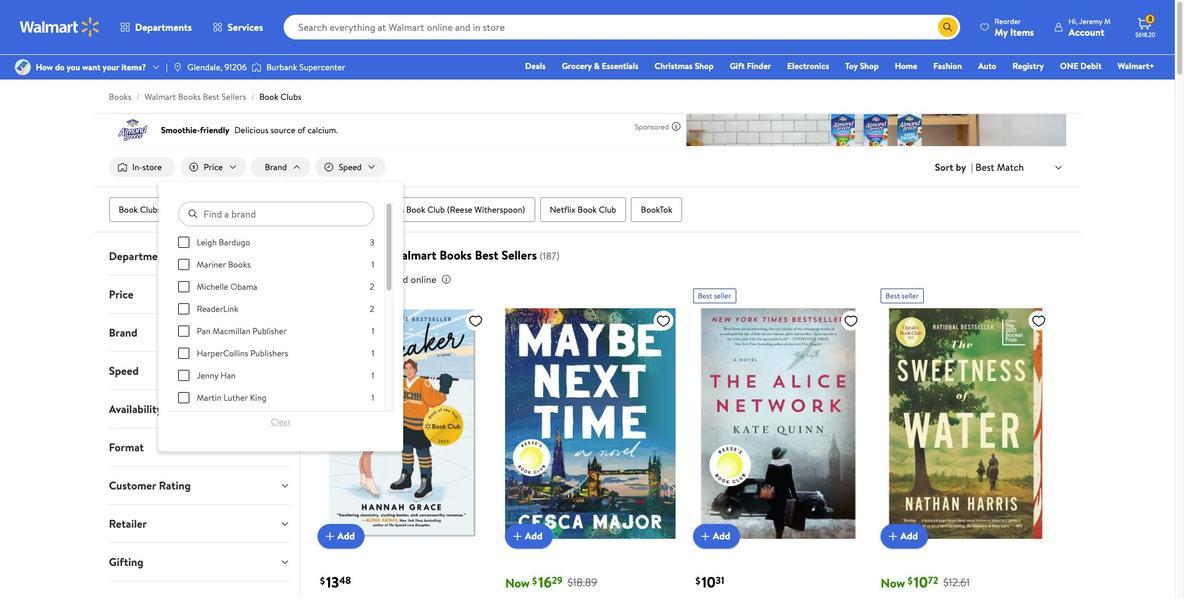 Task type: locate. For each thing, give the bounding box(es) containing it.
1 add from the left
[[337, 529, 355, 543]]

speed button
[[315, 157, 385, 177], [99, 352, 300, 390]]

shop right the christmas
[[695, 60, 714, 72]]

1
[[371, 258, 374, 271], [371, 325, 374, 337], [371, 347, 374, 360], [371, 369, 374, 382], [371, 392, 374, 404]]

0 horizontal spatial speed
[[109, 363, 139, 379]]

add to cart image for $12.61
[[886, 529, 900, 544]]

debit
[[1081, 60, 1102, 72]]

grocery
[[562, 60, 592, 72]]

price
[[204, 161, 223, 173], [315, 273, 337, 286], [109, 287, 133, 302]]

michelle obama
[[197, 281, 257, 293]]

by
[[956, 160, 966, 174]]

speed tab
[[99, 352, 300, 390]]

brand for top brand dropdown button
[[265, 161, 287, 173]]

$ left '13'
[[320, 574, 325, 588]]

1 vertical spatial speed
[[109, 363, 139, 379]]

3 add button from the left
[[693, 524, 740, 549]]

customer rating tab
[[99, 467, 300, 505]]

0 horizontal spatial seller
[[714, 291, 731, 301]]

0 vertical spatial price
[[204, 161, 223, 173]]

clubs down burbank
[[281, 91, 301, 103]]

supercenter
[[299, 61, 345, 73]]

1 horizontal spatial  image
[[252, 61, 262, 73]]

essentials
[[602, 60, 638, 72]]

1 horizontal spatial speed
[[339, 161, 362, 173]]

walmart up leigh
[[186, 204, 217, 216]]

1 horizontal spatial club
[[427, 204, 445, 216]]

| right items?
[[166, 61, 168, 73]]

1 horizontal spatial seller
[[902, 291, 919, 301]]

the maple hills: icebreaker (paperback) (walmart book club) image
[[318, 308, 488, 539]]

1 horizontal spatial walmart
[[186, 204, 217, 216]]

0 horizontal spatial add to cart image
[[510, 529, 525, 544]]

christmas
[[655, 60, 693, 72]]

glendale, 91206
[[187, 61, 247, 73]]

0 horizontal spatial /
[[136, 91, 140, 103]]

1 horizontal spatial speed button
[[315, 157, 385, 177]]

mariner
[[197, 258, 226, 271]]

add
[[337, 529, 355, 543], [525, 529, 543, 543], [713, 529, 730, 543], [900, 529, 918, 543]]

$ left "16"
[[532, 574, 537, 588]]

Find a brand search field
[[178, 202, 374, 226]]

now inside "now $ 16 29 $18.89"
[[505, 575, 530, 591]]

clear button
[[178, 412, 383, 432]]

1 vertical spatial departments
[[109, 249, 173, 264]]

2 add from the left
[[525, 529, 543, 543]]

reese's book club (reese witherspoon)
[[376, 204, 525, 216]]

club right netflix
[[599, 204, 616, 216]]

1 horizontal spatial add to cart image
[[698, 529, 713, 544]]

book clubs link down burbank
[[259, 91, 301, 103]]

1 club from the left
[[240, 204, 258, 216]]

services button
[[202, 12, 274, 42]]

add button for 10
[[693, 524, 740, 549]]

registry link
[[1007, 59, 1049, 73]]

sellers down "91206"
[[221, 91, 246, 103]]

availability tab
[[99, 390, 300, 428]]

1 vertical spatial book clubs link
[[109, 197, 171, 222]]

1 horizontal spatial brand
[[265, 161, 287, 173]]

0 horizontal spatial price
[[109, 287, 133, 302]]

2 horizontal spatial walmart
[[391, 247, 437, 263]]

0 vertical spatial 2
[[370, 281, 374, 293]]

0 vertical spatial price button
[[180, 157, 246, 177]]

rating
[[159, 478, 191, 493]]

2 2 from the top
[[370, 303, 374, 315]]

1 now from the left
[[505, 575, 530, 591]]

$ left 72
[[908, 574, 913, 588]]

0 horizontal spatial club
[[240, 204, 258, 216]]

sellers left (187)
[[501, 247, 537, 263]]

3 $ from the left
[[695, 574, 700, 588]]

3 add to cart image from the left
[[886, 529, 900, 544]]

now left "16"
[[505, 575, 530, 591]]

2 vertical spatial walmart
[[391, 247, 437, 263]]

1 best seller from the left
[[698, 291, 731, 301]]

None checkbox
[[178, 259, 189, 270], [178, 281, 189, 292], [178, 303, 189, 315], [178, 326, 189, 337], [178, 370, 189, 381], [178, 392, 189, 403], [178, 259, 189, 270], [178, 281, 189, 292], [178, 303, 189, 315], [178, 326, 189, 337], [178, 370, 189, 381], [178, 392, 189, 403]]

books down your
[[109, 91, 132, 103]]

0 horizontal spatial 10
[[702, 571, 716, 592]]

1 $ from the left
[[320, 574, 325, 588]]

1 vertical spatial price button
[[99, 276, 300, 313]]

clubs
[[281, 91, 301, 103], [140, 204, 161, 216], [345, 247, 376, 263]]

2 $ from the left
[[532, 574, 537, 588]]

clubs for book clubs in walmart books best sellers (187)
[[345, 247, 376, 263]]

1 1 from the top
[[371, 258, 374, 271]]

1 vertical spatial sellers
[[501, 247, 537, 263]]

1 add button from the left
[[318, 524, 365, 549]]

add button up now $ 10 72 $12.61
[[881, 524, 928, 549]]

add button up 31
[[693, 524, 740, 549]]

account
[[1069, 25, 1105, 39]]

1 add to cart image from the left
[[510, 529, 525, 544]]

pan macmillan publisher
[[197, 325, 287, 337]]

5 1 from the top
[[371, 392, 374, 404]]

fashion
[[933, 60, 962, 72]]

departments inside popup button
[[135, 20, 192, 34]]

1 horizontal spatial |
[[971, 160, 973, 174]]

 image left how
[[15, 59, 31, 75]]

0 vertical spatial brand button
[[251, 157, 310, 177]]

clubs left in on the left of page
[[345, 247, 376, 263]]

walmart up online
[[391, 247, 437, 263]]

the alice network (paperback) image
[[693, 308, 863, 539]]

2
[[370, 281, 374, 293], [370, 303, 374, 315]]

3 1 from the top
[[371, 347, 374, 360]]

2 shop from the left
[[860, 60, 879, 72]]

 image right "91206"
[[252, 61, 262, 73]]

 image
[[173, 62, 182, 72]]

clear
[[271, 416, 291, 428]]

0 horizontal spatial clubs
[[140, 204, 161, 216]]

1 vertical spatial |
[[971, 160, 973, 174]]

want
[[82, 61, 101, 73]]

group containing leigh bardugo
[[178, 236, 374, 598]]

add for $12.61
[[900, 529, 918, 543]]

gifting tab
[[99, 543, 300, 581]]

sort and filter section element
[[94, 147, 1081, 187]]

| right by
[[971, 160, 973, 174]]

toy shop
[[845, 60, 879, 72]]

0 vertical spatial brand
[[265, 161, 287, 173]]

4 add button from the left
[[881, 524, 928, 549]]

2 seller from the left
[[902, 291, 919, 301]]

departments button
[[110, 12, 202, 42]]

add to cart image up "now $ 16 29 $18.89"
[[510, 529, 525, 544]]

1 horizontal spatial 10
[[914, 571, 928, 592]]

add button up "16"
[[505, 524, 552, 549]]

luther
[[223, 392, 248, 404]]

brand for bottom brand dropdown button
[[109, 325, 138, 340]]

0 horizontal spatial now
[[505, 575, 530, 591]]

gift finder link
[[724, 59, 777, 73]]

add to cart image
[[510, 529, 525, 544], [698, 529, 713, 544], [886, 529, 900, 544]]

1 horizontal spatial sellers
[[501, 247, 537, 263]]

now inside now $ 10 72 $12.61
[[881, 575, 905, 591]]

electronics
[[787, 60, 829, 72]]

10
[[702, 571, 716, 592], [914, 571, 928, 592]]

0 vertical spatial speed
[[339, 161, 362, 173]]

now left 72
[[881, 575, 905, 591]]

3 add from the left
[[713, 529, 730, 543]]

1 for mariner books
[[371, 258, 374, 271]]

0 vertical spatial clubs
[[281, 91, 301, 103]]

0 horizontal spatial shop
[[695, 60, 714, 72]]

2 club from the left
[[427, 204, 445, 216]]

club left (reese
[[427, 204, 445, 216]]

auto link
[[973, 59, 1002, 73]]

2 for readerlink
[[370, 303, 374, 315]]

3 club from the left
[[599, 204, 616, 216]]

0 vertical spatial |
[[166, 61, 168, 73]]

brand button
[[251, 157, 310, 177], [99, 314, 300, 352]]

shop right the toy
[[860, 60, 879, 72]]

add to favorites list, the sweetness of water (oprah's book club) (paperback) image
[[1031, 313, 1046, 329]]

2 add to cart image from the left
[[698, 529, 713, 544]]

2 for michelle obama
[[370, 281, 374, 293]]

walmart image
[[20, 17, 100, 37]]

speed button up martin
[[99, 352, 300, 390]]

best seller for $12.61
[[886, 291, 919, 301]]

0 horizontal spatial sellers
[[221, 91, 246, 103]]

2 1 from the top
[[371, 325, 374, 337]]

0 horizontal spatial  image
[[15, 59, 31, 75]]

1 vertical spatial brand
[[109, 325, 138, 340]]

2 vertical spatial price
[[109, 287, 133, 302]]

price button down the mariner
[[99, 276, 300, 313]]

3
[[370, 236, 374, 249]]

add to favorites list, maybe next time: a reese witherspoon book club pick (hardcover) image
[[656, 313, 671, 329]]

1 vertical spatial walmart
[[186, 204, 217, 216]]

1 seller from the left
[[714, 291, 731, 301]]

group
[[178, 236, 374, 598]]

brand inside "brand" 'tab'
[[109, 325, 138, 340]]

0 vertical spatial sellers
[[221, 91, 246, 103]]

price inside tab
[[109, 287, 133, 302]]

reese's
[[376, 204, 404, 216]]

gifting
[[109, 554, 143, 570]]

speed inside sort and filter section element
[[339, 161, 362, 173]]

price button up walmart book club link
[[180, 157, 246, 177]]

walmart+
[[1118, 60, 1154, 72]]

brand
[[265, 161, 287, 173], [109, 325, 138, 340]]

0 vertical spatial book clubs link
[[259, 91, 301, 103]]

$ inside now $ 10 72 $12.61
[[908, 574, 913, 588]]

4 add from the left
[[900, 529, 918, 543]]

1 horizontal spatial now
[[881, 575, 905, 591]]

31
[[716, 574, 724, 587]]

format tab
[[99, 429, 300, 466]]

online
[[411, 273, 437, 286]]

leigh
[[197, 236, 217, 249]]

brand tab
[[99, 314, 300, 352]]

when
[[339, 273, 362, 286]]

add to cart image up '$ 10 31'
[[698, 529, 713, 544]]

toy
[[845, 60, 858, 72]]

0 vertical spatial departments
[[135, 20, 192, 34]]

add to favorites list, the maple hills: icebreaker (paperback) (walmart book club) image
[[468, 313, 483, 329]]

mariner books
[[197, 258, 251, 271]]

jenny han
[[197, 369, 236, 382]]

clubs down store at the top of the page
[[140, 204, 161, 216]]

1 horizontal spatial /
[[251, 91, 254, 103]]

1 shop from the left
[[695, 60, 714, 72]]

my
[[995, 25, 1008, 39]]

2 right the "when"
[[370, 281, 374, 293]]

2 horizontal spatial add to cart image
[[886, 529, 900, 544]]

1 horizontal spatial shop
[[860, 60, 879, 72]]

book clubs link down the in-store button
[[109, 197, 171, 222]]

legal information image
[[441, 274, 451, 284]]

add for 13
[[337, 529, 355, 543]]

2 horizontal spatial clubs
[[345, 247, 376, 263]]

speed button up the reese's
[[315, 157, 385, 177]]

1 horizontal spatial price
[[204, 161, 223, 173]]

add up 31
[[713, 529, 730, 543]]

8 $618.20
[[1135, 14, 1155, 39]]

1 vertical spatial price
[[315, 273, 337, 286]]

$618.20
[[1135, 30, 1155, 39]]

macmillan
[[212, 325, 250, 337]]

book right the reese's
[[406, 204, 425, 216]]

glendale,
[[187, 61, 222, 73]]

witherspoon)
[[474, 204, 525, 216]]

walmart down items?
[[145, 91, 176, 103]]

Walmart Site-Wide search field
[[283, 15, 960, 39]]

book up leigh bardugo
[[219, 204, 238, 216]]

brand inside sort and filter section element
[[265, 161, 287, 173]]

2 best seller from the left
[[886, 291, 919, 301]]

departments down 'book clubs'
[[109, 249, 173, 264]]

obama
[[230, 281, 257, 293]]

best match button
[[973, 159, 1066, 175]]

1 vertical spatial 2
[[370, 303, 374, 315]]

best inside popup button
[[975, 160, 995, 174]]

book down in-
[[119, 204, 138, 216]]

2 now from the left
[[881, 575, 905, 591]]

1 vertical spatial clubs
[[140, 204, 161, 216]]

0 horizontal spatial speed button
[[99, 352, 300, 390]]

ad disclaimer and feedback for skylinedisplayad image
[[671, 121, 681, 131]]

sellers
[[221, 91, 246, 103], [501, 247, 537, 263]]

0 horizontal spatial brand
[[109, 325, 138, 340]]

Search search field
[[283, 15, 960, 39]]

72
[[928, 574, 938, 587]]

hi,
[[1069, 16, 1078, 26]]

$ inside '$ 10 31'
[[695, 574, 700, 588]]

add to cart image up now $ 10 72 $12.61
[[886, 529, 900, 544]]

1 horizontal spatial best seller
[[886, 291, 919, 301]]

services
[[228, 20, 263, 34]]

departments up items?
[[135, 20, 192, 34]]

add up 48
[[337, 529, 355, 543]]

leigh bardugo
[[197, 236, 250, 249]]

2 vertical spatial clubs
[[345, 247, 376, 263]]

0 vertical spatial walmart
[[145, 91, 176, 103]]

in-store button
[[109, 157, 175, 177]]

jenny
[[197, 369, 218, 382]]

how
[[36, 61, 53, 73]]

0 horizontal spatial best seller
[[698, 291, 731, 301]]

items?
[[121, 61, 146, 73]]

seller for 10
[[714, 291, 731, 301]]

add up "16"
[[525, 529, 543, 543]]

2 down price when purchased online
[[370, 303, 374, 315]]

 image
[[15, 59, 31, 75], [252, 61, 262, 73]]

club up bardugo
[[240, 204, 258, 216]]

book up the "when"
[[315, 247, 342, 263]]

clubs for book clubs
[[140, 204, 161, 216]]

now for 10
[[881, 575, 905, 591]]

$ left 31
[[695, 574, 700, 588]]

add up now $ 10 72 $12.61
[[900, 529, 918, 543]]

now
[[505, 575, 530, 591], [881, 575, 905, 591]]

2 horizontal spatial club
[[599, 204, 616, 216]]

1 2 from the top
[[370, 281, 374, 293]]

91206
[[224, 61, 247, 73]]

4 $ from the left
[[908, 574, 913, 588]]

add for 10
[[713, 529, 730, 543]]

add button up 48
[[318, 524, 365, 549]]

4 1 from the top
[[371, 369, 374, 382]]

one debit
[[1060, 60, 1102, 72]]

None checkbox
[[178, 237, 189, 248], [178, 348, 189, 359], [178, 237, 189, 248], [178, 348, 189, 359]]



Task type: vqa. For each thing, say whether or not it's contained in the screenshot.
the rightmost /
yes



Task type: describe. For each thing, give the bounding box(es) containing it.
1 vertical spatial brand button
[[99, 314, 300, 352]]

home link
[[889, 59, 923, 73]]

sponsored
[[635, 121, 669, 132]]

$18.89
[[567, 575, 597, 590]]

price when purchased online
[[315, 273, 437, 286]]

gift finder
[[730, 60, 771, 72]]

club for walmart
[[240, 204, 258, 216]]

shop for toy shop
[[860, 60, 879, 72]]

&
[[594, 60, 600, 72]]

publishers
[[250, 347, 288, 360]]

 image for burbank supercenter
[[252, 61, 262, 73]]

home
[[895, 60, 917, 72]]

add button for $12.61
[[881, 524, 928, 549]]

christmas shop
[[655, 60, 714, 72]]

bardugo
[[219, 236, 250, 249]]

m
[[1104, 16, 1111, 26]]

booktok
[[641, 204, 672, 216]]

gift
[[730, 60, 745, 72]]

0 horizontal spatial |
[[166, 61, 168, 73]]

 image for how do you want your items?
[[15, 59, 31, 75]]

registry
[[1012, 60, 1044, 72]]

2 horizontal spatial price
[[315, 273, 337, 286]]

toy shop link
[[840, 59, 884, 73]]

availability
[[109, 402, 162, 417]]

harpercollins publishers
[[197, 347, 288, 360]]

netflix book club link
[[540, 197, 626, 222]]

king
[[250, 392, 266, 404]]

walmart book club
[[186, 204, 258, 216]]

price inside sort and filter section element
[[204, 161, 223, 173]]

| inside sort and filter section element
[[971, 160, 973, 174]]

retailer button
[[99, 505, 300, 543]]

customer
[[109, 478, 156, 493]]

in-
[[132, 161, 142, 173]]

shop for christmas shop
[[695, 60, 714, 72]]

store
[[142, 161, 162, 173]]

your
[[103, 61, 119, 73]]

add to cart image for 10
[[698, 529, 713, 544]]

1 vertical spatial speed button
[[99, 352, 300, 390]]

1 horizontal spatial clubs
[[281, 91, 301, 103]]

one debit link
[[1054, 59, 1107, 73]]

sort by |
[[935, 160, 973, 174]]

format
[[109, 440, 144, 455]]

burbank
[[266, 61, 297, 73]]

0 horizontal spatial book clubs link
[[109, 197, 171, 222]]

one
[[1060, 60, 1078, 72]]

13
[[326, 571, 339, 592]]

0 horizontal spatial walmart
[[145, 91, 176, 103]]

1 horizontal spatial book clubs link
[[259, 91, 301, 103]]

netflix book club
[[550, 204, 616, 216]]

items
[[1010, 25, 1034, 39]]

club for netflix
[[599, 204, 616, 216]]

how do you want your items?
[[36, 61, 146, 73]]

$ inside $ 13 48
[[320, 574, 325, 588]]

purchased
[[364, 273, 408, 286]]

1 10 from the left
[[702, 571, 716, 592]]

martin
[[197, 392, 221, 404]]

michelle
[[197, 281, 228, 293]]

you
[[67, 61, 80, 73]]

add to favorites list, the alice network (paperback) image
[[844, 313, 858, 329]]

departments tab
[[99, 237, 300, 275]]

walmart books best sellers link
[[145, 91, 246, 103]]

0 vertical spatial speed button
[[315, 157, 385, 177]]

in
[[379, 247, 388, 263]]

books down glendale,
[[178, 91, 201, 103]]

$ 10 31
[[695, 571, 724, 592]]

(187)
[[539, 249, 560, 263]]

in-store
[[132, 161, 162, 173]]

retailer tab
[[99, 505, 300, 543]]

2 10 from the left
[[914, 571, 928, 592]]

christmas shop link
[[649, 59, 719, 73]]

8
[[1148, 14, 1152, 24]]

add button for 13
[[318, 524, 365, 549]]

deals link
[[520, 59, 551, 73]]

price tab
[[99, 276, 300, 313]]

format button
[[99, 429, 300, 466]]

reorder
[[995, 16, 1021, 26]]

$ 13 48
[[320, 571, 351, 592]]

book right netflix
[[578, 204, 597, 216]]

search icon image
[[943, 22, 953, 32]]

add to cart image
[[322, 529, 337, 544]]

$ inside "now $ 16 29 $18.89"
[[532, 574, 537, 588]]

do
[[55, 61, 65, 73]]

club for reese's
[[427, 204, 445, 216]]

1 for pan macmillan publisher
[[371, 325, 374, 337]]

availability button
[[99, 390, 300, 428]]

price button inside sort and filter section element
[[180, 157, 246, 177]]

books up legal information icon
[[440, 247, 472, 263]]

reorder my items
[[995, 16, 1034, 39]]

jeremy
[[1079, 16, 1103, 26]]

$12.61
[[943, 575, 970, 590]]

speed inside tab
[[109, 363, 139, 379]]

now $ 16 29 $18.89
[[505, 571, 597, 592]]

auto
[[978, 60, 996, 72]]

16
[[538, 571, 552, 592]]

martin luther king
[[197, 392, 266, 404]]

1 for harpercollins publishers
[[371, 347, 374, 360]]

customer rating button
[[99, 467, 300, 505]]

now $ 10 72 $12.61
[[881, 571, 970, 592]]

now for 16
[[505, 575, 530, 591]]

29
[[552, 574, 563, 587]]

book down burbank
[[259, 91, 278, 103]]

retailer
[[109, 516, 147, 532]]

2 / from the left
[[251, 91, 254, 103]]

match
[[997, 160, 1024, 174]]

best seller for 10
[[698, 291, 731, 301]]

best match
[[975, 160, 1024, 174]]

1 for jenny han
[[371, 369, 374, 382]]

departments inside dropdown button
[[109, 249, 173, 264]]

hi, jeremy m account
[[1069, 16, 1111, 39]]

book clubs
[[119, 204, 161, 216]]

readerlink
[[197, 303, 238, 315]]

pan
[[197, 325, 210, 337]]

deals
[[525, 60, 546, 72]]

gifting button
[[99, 543, 300, 581]]

2 add button from the left
[[505, 524, 552, 549]]

han
[[220, 369, 236, 382]]

books up obama
[[228, 258, 251, 271]]

(reese
[[447, 204, 472, 216]]

seller for $12.61
[[902, 291, 919, 301]]

books / walmart books best sellers / book clubs
[[109, 91, 301, 103]]

1 / from the left
[[136, 91, 140, 103]]

1 for martin luther king
[[371, 392, 374, 404]]

the sweetness of water (oprah's book club) (paperback) image
[[881, 308, 1051, 539]]

maybe next time: a reese witherspoon book club pick (hardcover) image
[[505, 308, 676, 539]]

departments button
[[99, 237, 300, 275]]



